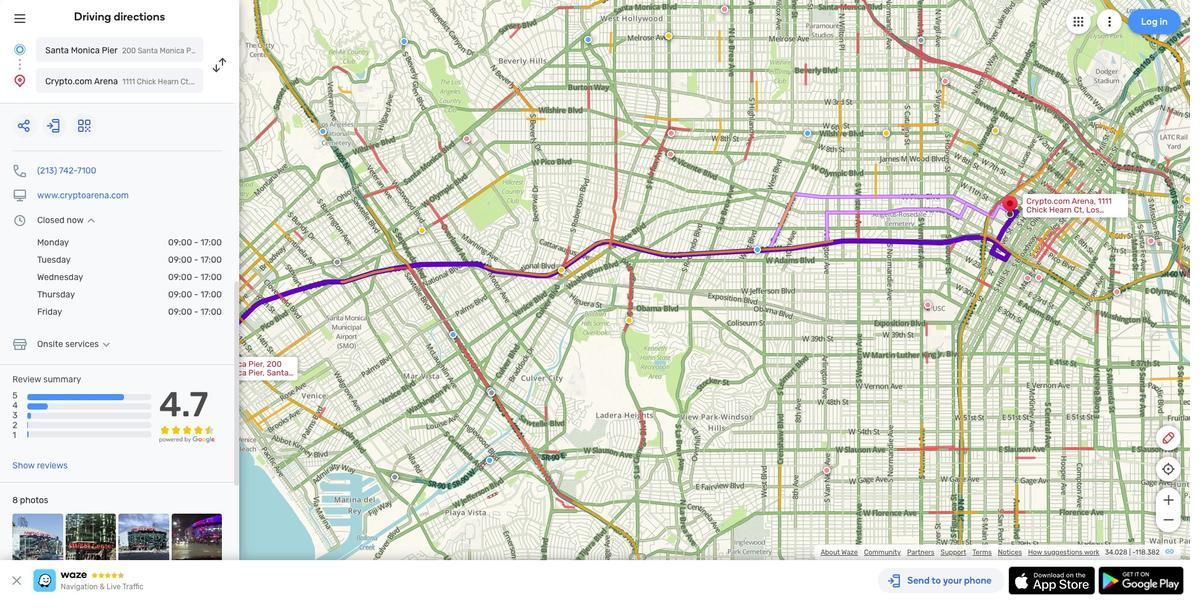 Task type: describe. For each thing, give the bounding box(es) containing it.
17:00 for wednesday
[[201, 272, 222, 283]]

closed now button
[[37, 215, 99, 226]]

image 1 of crypto.com arena, los angeles image
[[12, 514, 63, 565]]

pier
[[102, 45, 118, 56]]

zoom out image
[[1161, 513, 1176, 528]]

terms
[[973, 549, 992, 557]]

1111 chick hearn ct, los angeles, california, united states
[[12, 83, 216, 104]]

tuesday
[[37, 255, 71, 265]]

about waze community partners support terms notices how suggestions work 34.028 | -118.382
[[821, 549, 1160, 557]]

santa up monica,
[[196, 360, 218, 369]]

09:00 - 17:00 for tuesday
[[168, 255, 222, 265]]

- for thursday
[[194, 290, 198, 300]]

store image
[[12, 337, 27, 352]]

partners link
[[907, 549, 935, 557]]

image 3 of crypto.com arena, los angeles image
[[118, 514, 169, 565]]

09:00 - 17:00 for wednesday
[[168, 272, 222, 283]]

crypto.com arena button
[[36, 68, 203, 93]]

742-
[[59, 166, 77, 176]]

2 pier, from the top
[[248, 368, 265, 378]]

monica for pier
[[71, 45, 100, 56]]

09:00 for tuesday
[[168, 255, 192, 265]]

09:00 - 17:00 for thursday
[[168, 290, 222, 300]]

- for monday
[[194, 237, 198, 248]]

zoom in image
[[1161, 493, 1176, 508]]

summary
[[43, 374, 81, 385]]

now
[[67, 215, 84, 226]]

los
[[94, 83, 108, 94]]

x image
[[9, 573, 24, 588]]

directions
[[114, 10, 165, 24]]

|
[[1129, 549, 1131, 557]]

closed
[[37, 215, 65, 226]]

200
[[267, 360, 282, 369]]

friday
[[37, 307, 62, 317]]

terms link
[[973, 549, 992, 557]]

work
[[1084, 549, 1100, 557]]

onsite
[[37, 339, 63, 350]]

crypto.com arena
[[45, 76, 118, 87]]

onsite services
[[37, 339, 99, 350]]

live
[[107, 583, 121, 591]]

1 pier, from the top
[[248, 360, 265, 369]]

california,
[[147, 83, 187, 94]]

09:00 for wednesday
[[168, 272, 192, 283]]

police image
[[487, 387, 494, 395]]

thursday
[[37, 290, 75, 300]]

90401,
[[239, 377, 265, 386]]

call image
[[12, 164, 27, 179]]

crypto.com
[[45, 76, 92, 87]]

5
[[12, 391, 18, 401]]

santa monica pier button
[[36, 37, 203, 62]]

- for tuesday
[[194, 255, 198, 265]]

united
[[189, 83, 216, 94]]

09:00 - 17:00 for friday
[[168, 307, 222, 317]]

clock image
[[12, 213, 27, 228]]

image 4 of crypto.com arena, los angeles image
[[171, 514, 222, 565]]

hearn
[[54, 83, 78, 94]]

community link
[[864, 549, 901, 557]]

waze
[[842, 549, 858, 557]]

how suggestions work link
[[1028, 549, 1100, 557]]

accident image
[[391, 474, 399, 481]]

09:00 - 17:00 for monday
[[168, 237, 222, 248]]

link image
[[1165, 547, 1175, 557]]

4.7
[[159, 384, 208, 425]]

09:00 for monday
[[168, 237, 192, 248]]

0 vertical spatial accident image
[[918, 37, 925, 44]]

1 horizontal spatial hazard image
[[883, 130, 890, 137]]

closed now
[[37, 215, 84, 226]]

- for friday
[[194, 307, 198, 317]]

navigation
[[61, 583, 98, 591]]

4
[[12, 401, 18, 411]]

review
[[12, 374, 41, 385]]

suggestions
[[1044, 549, 1083, 557]]

computer image
[[12, 188, 27, 203]]



Task type: vqa. For each thing, say whether or not it's contained in the screenshot.
09:00 - 17:00
yes



Task type: locate. For each thing, give the bounding box(es) containing it.
118.382
[[1136, 549, 1160, 557]]

8
[[12, 495, 18, 506]]

4 09:00 from the top
[[168, 290, 192, 300]]

show reviews
[[12, 461, 68, 471]]

about
[[821, 549, 840, 557]]

1 17:00 from the top
[[201, 237, 222, 248]]

2 vertical spatial accident image
[[488, 389, 495, 397]]

santa right 90401,
[[267, 368, 289, 378]]

support
[[941, 549, 966, 557]]

7100
[[77, 166, 96, 176]]

5 17:00 from the top
[[201, 307, 222, 317]]

www.cryptoarena.com
[[37, 190, 129, 201]]

hazard image
[[883, 130, 890, 137], [558, 267, 565, 274]]

navigation & live traffic
[[61, 583, 143, 591]]

3 09:00 - 17:00 from the top
[[168, 272, 222, 283]]

santa inside button
[[45, 45, 69, 56]]

santa up "crypto.com"
[[45, 45, 69, 56]]

chevron down image
[[99, 340, 114, 350]]

driving directions
[[74, 10, 165, 24]]

monica inside button
[[71, 45, 100, 56]]

image 2 of crypto.com arena, los angeles image
[[65, 514, 116, 565]]

pencil image
[[1161, 431, 1176, 446]]

ca
[[227, 377, 237, 386]]

current location image
[[12, 42, 27, 57]]

accident image
[[918, 37, 925, 44], [334, 259, 341, 266], [488, 389, 495, 397]]

4 17:00 from the top
[[201, 290, 222, 300]]

17:00 for tuesday
[[201, 255, 222, 265]]

monica for pier,
[[220, 360, 247, 369]]

2 09:00 - 17:00 from the top
[[168, 255, 222, 265]]

santa
[[45, 45, 69, 56], [196, 360, 218, 369], [196, 368, 218, 378], [267, 368, 289, 378]]

driving
[[74, 10, 111, 24]]

monica
[[71, 45, 100, 56], [220, 360, 247, 369], [220, 368, 247, 378]]

notices
[[998, 549, 1022, 557]]

09:00
[[168, 237, 192, 248], [168, 255, 192, 265], [168, 272, 192, 283], [168, 290, 192, 300], [168, 307, 192, 317]]

&
[[100, 583, 105, 591]]

review summary
[[12, 374, 81, 385]]

09:00 for friday
[[168, 307, 192, 317]]

1 vertical spatial accident image
[[334, 259, 341, 266]]

police image
[[585, 36, 592, 43], [400, 38, 408, 45], [319, 128, 327, 135], [804, 130, 812, 137], [754, 246, 761, 254], [449, 331, 457, 338], [486, 457, 493, 464]]

services
[[65, 339, 99, 350]]

road closed image
[[668, 130, 675, 137], [1148, 237, 1155, 245], [1035, 274, 1043, 281], [1024, 275, 1032, 282], [1113, 288, 1121, 296]]

3
[[12, 411, 18, 421]]

notices link
[[998, 549, 1022, 557]]

partners
[[907, 549, 935, 557]]

1 vertical spatial hazard image
[[558, 267, 565, 274]]

traffic
[[122, 583, 143, 591]]

usa
[[267, 377, 283, 386]]

0 vertical spatial hazard image
[[883, 130, 890, 137]]

community
[[864, 549, 901, 557]]

5 4 3 2 1
[[12, 391, 18, 441]]

2 09:00 from the top
[[168, 255, 192, 265]]

states
[[12, 93, 39, 104]]

17:00
[[201, 237, 222, 248], [201, 255, 222, 265], [201, 272, 222, 283], [201, 290, 222, 300], [201, 307, 222, 317]]

3 09:00 from the top
[[168, 272, 192, 283]]

location image
[[12, 73, 27, 88]]

3 17:00 from the top
[[201, 272, 222, 283]]

road closed image
[[721, 6, 728, 13], [942, 77, 949, 85], [463, 135, 471, 143], [667, 151, 675, 158], [924, 301, 932, 309], [823, 467, 831, 474]]

angeles,
[[110, 83, 145, 94]]

1 09:00 from the top
[[168, 237, 192, 248]]

arena
[[94, 76, 118, 87]]

how
[[1028, 549, 1042, 557]]

onsite services button
[[37, 339, 114, 350]]

0 horizontal spatial accident image
[[334, 259, 341, 266]]

photos
[[20, 495, 48, 506]]

monica left 200
[[220, 368, 247, 378]]

1111
[[12, 83, 27, 94]]

chevron up image
[[84, 216, 99, 226]]

2
[[12, 421, 17, 431]]

5 09:00 - 17:00 from the top
[[168, 307, 222, 317]]

about waze link
[[821, 549, 858, 557]]

hazard image
[[665, 32, 673, 40], [992, 127, 999, 135], [1184, 195, 1190, 203], [418, 227, 426, 234], [626, 317, 633, 324]]

pier,
[[248, 360, 265, 369], [248, 368, 265, 378]]

support link
[[941, 549, 966, 557]]

santa monica pier
[[45, 45, 118, 56]]

17:00 for thursday
[[201, 290, 222, 300]]

09:00 - 17:00
[[168, 237, 222, 248], [168, 255, 222, 265], [168, 272, 222, 283], [168, 290, 222, 300], [168, 307, 222, 317]]

2 horizontal spatial accident image
[[918, 37, 925, 44]]

2 17:00 from the top
[[201, 255, 222, 265]]

monica,
[[196, 377, 225, 386]]

1 horizontal spatial accident image
[[488, 389, 495, 397]]

17:00 for monday
[[201, 237, 222, 248]]

wednesday
[[37, 272, 83, 283]]

reviews
[[37, 461, 68, 471]]

(213) 742-7100
[[37, 166, 96, 176]]

17:00 for friday
[[201, 307, 222, 317]]

-
[[194, 237, 198, 248], [194, 255, 198, 265], [194, 272, 198, 283], [194, 290, 198, 300], [194, 307, 198, 317], [1133, 549, 1136, 557]]

4 09:00 - 17:00 from the top
[[168, 290, 222, 300]]

34.028
[[1105, 549, 1128, 557]]

1 09:00 - 17:00 from the top
[[168, 237, 222, 248]]

monday
[[37, 237, 69, 248]]

monica left 'pier'
[[71, 45, 100, 56]]

09:00 for thursday
[[168, 290, 192, 300]]

show
[[12, 461, 35, 471]]

8 photos
[[12, 495, 48, 506]]

1
[[12, 431, 16, 441]]

santa monica pier, 200 santa monica pier, santa monica, ca 90401, usa
[[196, 360, 289, 386]]

www.cryptoarena.com link
[[37, 190, 129, 201]]

- for wednesday
[[194, 272, 198, 283]]

(213)
[[37, 166, 57, 176]]

0 horizontal spatial hazard image
[[558, 267, 565, 274]]

monica up 'ca'
[[220, 360, 247, 369]]

(213) 742-7100 link
[[37, 166, 96, 176]]

ct,
[[80, 83, 92, 94]]

5 09:00 from the top
[[168, 307, 192, 317]]

chick
[[29, 83, 52, 94]]

santa left 'ca'
[[196, 368, 218, 378]]



